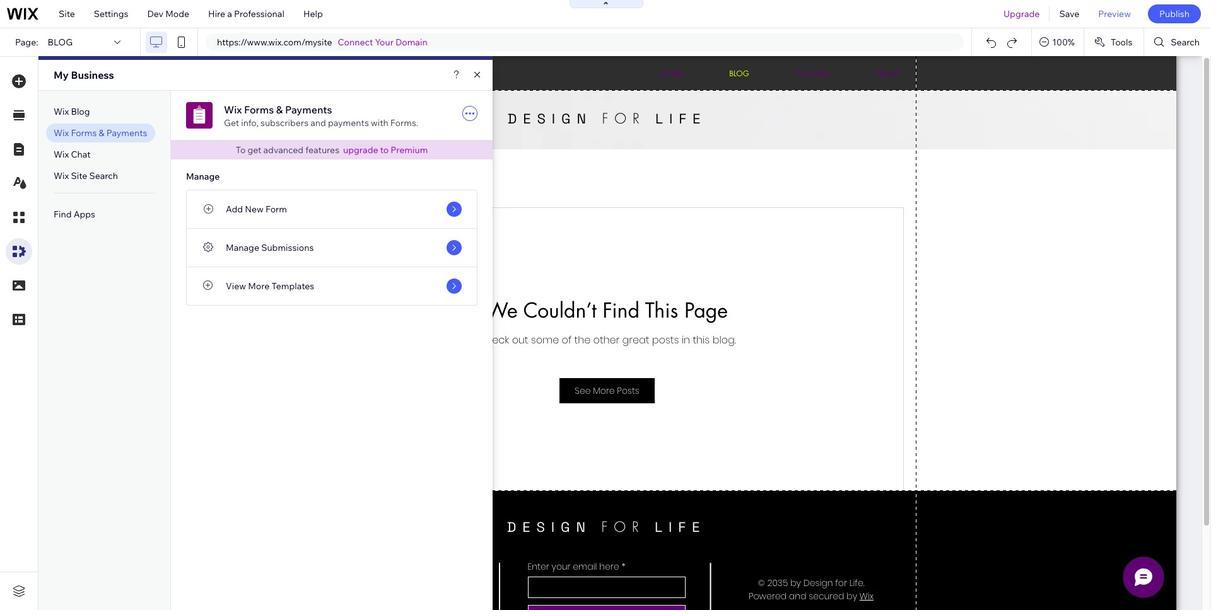 Task type: locate. For each thing, give the bounding box(es) containing it.
1 horizontal spatial &
[[276, 103, 283, 116]]

0 vertical spatial site
[[59, 8, 75, 20]]

1 vertical spatial manage
[[226, 242, 259, 254]]

wix left chat
[[54, 149, 69, 160]]

wix
[[224, 103, 242, 116], [54, 106, 69, 117], [54, 127, 69, 139], [54, 149, 69, 160], [54, 170, 69, 182]]

forms.
[[390, 117, 418, 129]]

help
[[303, 8, 323, 20]]

wix down the wix chat
[[54, 170, 69, 182]]

blog
[[71, 106, 90, 117]]

wix for wix chat
[[54, 149, 69, 160]]

upgrade
[[343, 145, 378, 156]]

payments
[[328, 117, 369, 129]]

forms up info,
[[244, 103, 274, 116]]

wix up get
[[224, 103, 242, 116]]

forms inside wix forms & payments get info, subscribers and payments with forms.
[[244, 103, 274, 116]]

search down chat
[[89, 170, 118, 182]]

1 horizontal spatial payments
[[285, 103, 332, 116]]

payments
[[285, 103, 332, 116], [106, 127, 147, 139]]

view more templates
[[226, 281, 314, 292]]

https://www.wix.com/mysite
[[217, 37, 332, 48]]

wix for wix forms & payments get info, subscribers and payments with forms.
[[224, 103, 242, 116]]

forms
[[244, 103, 274, 116], [71, 127, 97, 139]]

0 horizontal spatial manage
[[186, 171, 220, 182]]

wix down the wix blog
[[54, 127, 69, 139]]

search
[[1171, 37, 1200, 48], [89, 170, 118, 182]]

payments inside wix forms & payments get info, subscribers and payments with forms.
[[285, 103, 332, 116]]

search down publish button
[[1171, 37, 1200, 48]]

preview button
[[1089, 0, 1141, 28]]

to
[[380, 145, 389, 156]]

0 vertical spatial manage
[[186, 171, 220, 182]]

professional
[[234, 8, 285, 20]]

& for wix forms & payments get info, subscribers and payments with forms.
[[276, 103, 283, 116]]

upgrade
[[1004, 8, 1040, 20]]

apps
[[74, 209, 95, 220]]

site up blog
[[59, 8, 75, 20]]

wix forms & payments
[[54, 127, 147, 139]]

&
[[276, 103, 283, 116], [99, 127, 105, 139]]

0 vertical spatial forms
[[244, 103, 274, 116]]

1 vertical spatial search
[[89, 170, 118, 182]]

1 horizontal spatial manage
[[226, 242, 259, 254]]

wix for wix forms & payments
[[54, 127, 69, 139]]

forms for wix forms & payments get info, subscribers and payments with forms.
[[244, 103, 274, 116]]

wix site search
[[54, 170, 118, 182]]

1 vertical spatial &
[[99, 127, 105, 139]]

0 vertical spatial payments
[[285, 103, 332, 116]]

1 vertical spatial forms
[[71, 127, 97, 139]]

dev mode
[[147, 8, 189, 20]]

100%
[[1053, 37, 1075, 48]]

wix inside wix forms & payments get info, subscribers and payments with forms.
[[224, 103, 242, 116]]

& inside wix forms & payments get info, subscribers and payments with forms.
[[276, 103, 283, 116]]

0 horizontal spatial &
[[99, 127, 105, 139]]

my
[[54, 69, 69, 81]]

mode
[[165, 8, 189, 20]]

1 horizontal spatial forms
[[244, 103, 274, 116]]

manage
[[186, 171, 220, 182], [226, 242, 259, 254]]

100% button
[[1032, 28, 1084, 56]]

add new form
[[226, 204, 287, 215]]

wix chat
[[54, 149, 91, 160]]

0 horizontal spatial forms
[[71, 127, 97, 139]]

publish button
[[1148, 4, 1201, 23]]

1 vertical spatial payments
[[106, 127, 147, 139]]

0 horizontal spatial search
[[89, 170, 118, 182]]

0 horizontal spatial payments
[[106, 127, 147, 139]]

wix for wix blog
[[54, 106, 69, 117]]

wix left blog
[[54, 106, 69, 117]]

manage submissions
[[226, 242, 314, 254]]

find apps
[[54, 209, 95, 220]]

and
[[311, 117, 326, 129]]

0 vertical spatial search
[[1171, 37, 1200, 48]]

domain
[[396, 37, 428, 48]]

1 vertical spatial site
[[71, 170, 87, 182]]

forms up chat
[[71, 127, 97, 139]]

manage for manage
[[186, 171, 220, 182]]

0 vertical spatial &
[[276, 103, 283, 116]]

site
[[59, 8, 75, 20], [71, 170, 87, 182]]

advanced
[[263, 145, 304, 156]]

site down chat
[[71, 170, 87, 182]]

payments for wix forms & payments get info, subscribers and payments with forms.
[[285, 103, 332, 116]]

add
[[226, 204, 243, 215]]

publish
[[1160, 8, 1190, 20]]

form
[[266, 204, 287, 215]]

1 horizontal spatial search
[[1171, 37, 1200, 48]]



Task type: describe. For each thing, give the bounding box(es) containing it.
view
[[226, 281, 246, 292]]

wix blog
[[54, 106, 90, 117]]

wix forms & payments image
[[186, 102, 213, 129]]

connect
[[338, 37, 373, 48]]

features
[[306, 145, 340, 156]]

get
[[248, 145, 261, 156]]

manage for manage submissions
[[226, 242, 259, 254]]

& for wix forms & payments
[[99, 127, 105, 139]]

hire
[[208, 8, 225, 20]]

dev
[[147, 8, 163, 20]]

a
[[227, 8, 232, 20]]

save
[[1060, 8, 1080, 20]]

your
[[375, 37, 394, 48]]

save button
[[1050, 0, 1089, 28]]

tools
[[1111, 37, 1133, 48]]

submissions
[[261, 242, 314, 254]]

subscribers
[[261, 117, 309, 129]]

my business
[[54, 69, 114, 81]]

premium
[[391, 145, 428, 156]]

info,
[[241, 117, 259, 129]]

forms for wix forms & payments
[[71, 127, 97, 139]]

find
[[54, 209, 72, 220]]

hire a professional
[[208, 8, 285, 20]]

wix for wix site search
[[54, 170, 69, 182]]

payments for wix forms & payments
[[106, 127, 147, 139]]

search button
[[1145, 28, 1212, 56]]

blog
[[48, 37, 73, 48]]

business
[[71, 69, 114, 81]]

new
[[245, 204, 264, 215]]

templates
[[272, 281, 314, 292]]

tools button
[[1085, 28, 1144, 56]]

with
[[371, 117, 389, 129]]

upgrade to premium button
[[343, 145, 428, 156]]

search inside button
[[1171, 37, 1200, 48]]

wix forms & payments get info, subscribers and payments with forms.
[[224, 103, 418, 129]]

settings
[[94, 8, 128, 20]]

preview
[[1099, 8, 1131, 20]]

to
[[236, 145, 246, 156]]

chat
[[71, 149, 91, 160]]

to get advanced features upgrade to premium
[[236, 145, 428, 156]]

more
[[248, 281, 270, 292]]

get
[[224, 117, 239, 129]]

https://www.wix.com/mysite connect your domain
[[217, 37, 428, 48]]



Task type: vqa. For each thing, say whether or not it's contained in the screenshot.
features
yes



